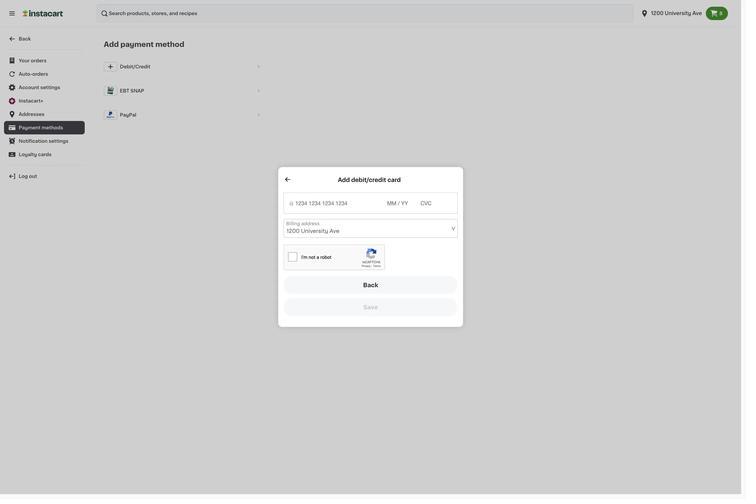 Task type: vqa. For each thing, say whether or not it's contained in the screenshot.
the topmost THE OVER
no



Task type: locate. For each thing, give the bounding box(es) containing it.
1 vertical spatial orders
[[32, 72, 48, 76]]

1 vertical spatial back
[[363, 282, 378, 288]]

add left the payment
[[104, 41, 119, 48]]

0 vertical spatial settings
[[40, 85, 60, 90]]

0 vertical spatial orders
[[31, 58, 47, 63]]

ebt snap
[[120, 88, 144, 93]]

loyalty
[[19, 152, 37, 157]]

orders up account settings
[[32, 72, 48, 76]]

add for add payment method
[[104, 41, 119, 48]]

1 vertical spatial settings
[[49, 139, 68, 143]]

orders up the auto-orders
[[31, 58, 47, 63]]

settings for account settings
[[40, 85, 60, 90]]

add debit/credit card dialog
[[278, 167, 521, 327]]

add inside dialog
[[338, 177, 350, 182]]

loyalty cards link
[[4, 148, 85, 161]]

instacart+ link
[[4, 94, 85, 108]]

add payment method
[[104, 41, 184, 48]]

add debit/credit card
[[338, 177, 401, 182]]

back inside back button
[[363, 282, 378, 288]]

debit/credit button
[[101, 55, 269, 79]]

orders
[[31, 58, 47, 63], [32, 72, 48, 76]]

settings inside notification settings link
[[49, 139, 68, 143]]

0 horizontal spatial add
[[104, 41, 119, 48]]

8
[[720, 11, 723, 16]]

account settings
[[19, 85, 60, 90]]

add debit/credit card element
[[0, 0, 742, 494]]

back
[[19, 37, 31, 41], [363, 282, 378, 288]]

settings up 'instacart+' link
[[40, 85, 60, 90]]

paypal link
[[101, 103, 269, 127]]

ave
[[330, 228, 340, 233]]

1 vertical spatial add
[[338, 177, 350, 182]]

cards
[[38, 152, 52, 157]]

orders for your orders
[[31, 58, 47, 63]]

auto-orders
[[19, 72, 48, 76]]

add for add debit/credit card
[[338, 177, 350, 182]]

add left debit/credit
[[338, 177, 350, 182]]

account settings link
[[4, 81, 85, 94]]

auto-orders link
[[4, 67, 85, 81]]

back inside back link
[[19, 37, 31, 41]]

add
[[104, 41, 119, 48], [338, 177, 350, 182]]

instacart+
[[19, 99, 43, 103]]

addresses
[[19, 112, 44, 117]]

method
[[155, 41, 184, 48]]

settings down methods
[[49, 139, 68, 143]]

0 vertical spatial add
[[104, 41, 119, 48]]

account
[[19, 85, 39, 90]]

out
[[29, 174, 37, 179]]

log
[[19, 174, 28, 179]]

0 vertical spatial back
[[19, 37, 31, 41]]

settings
[[40, 85, 60, 90], [49, 139, 68, 143]]

1 horizontal spatial back
[[363, 282, 378, 288]]

1 horizontal spatial add
[[338, 177, 350, 182]]

your
[[19, 58, 30, 63]]

0 horizontal spatial back
[[19, 37, 31, 41]]

auto-
[[19, 72, 32, 76]]

your orders
[[19, 58, 47, 63]]

payment
[[121, 41, 154, 48]]

settings inside account settings link
[[40, 85, 60, 90]]



Task type: describe. For each thing, give the bounding box(es) containing it.
1200 university ave button
[[284, 219, 458, 238]]

log out link
[[4, 170, 85, 183]]

ebt
[[120, 88, 129, 93]]

snap
[[131, 88, 144, 93]]

instacart logo image
[[23, 9, 63, 17]]

methods
[[42, 125, 63, 130]]

8 button
[[707, 7, 729, 20]]

back button
[[284, 276, 458, 294]]

log out
[[19, 174, 37, 179]]

1200 university ave
[[287, 228, 340, 233]]

paypal
[[120, 113, 136, 117]]

orders for auto-orders
[[32, 72, 48, 76]]

card
[[388, 177, 401, 182]]

settings for notification settings
[[49, 139, 68, 143]]

payment
[[19, 125, 40, 130]]

notification settings
[[19, 139, 68, 143]]

debit/credit
[[351, 177, 386, 182]]

1200
[[287, 228, 300, 233]]

notification settings link
[[4, 134, 85, 148]]

notification
[[19, 139, 48, 143]]

back link
[[4, 32, 85, 46]]

ebt snap button
[[101, 79, 269, 103]]

loyalty cards
[[19, 152, 52, 157]]

university
[[301, 228, 328, 233]]

addresses link
[[4, 108, 85, 121]]

payment methods
[[19, 125, 63, 130]]

debit/credit
[[120, 64, 151, 69]]

your orders link
[[4, 54, 85, 67]]

payment methods link
[[4, 121, 85, 134]]



